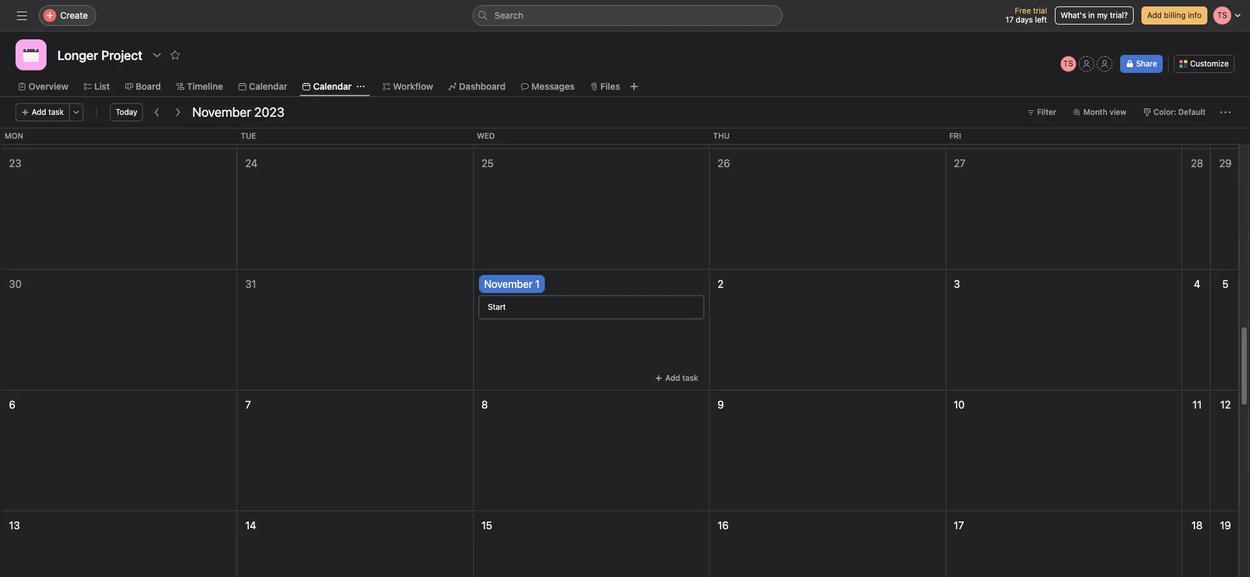 Task type: describe. For each thing, give the bounding box(es) containing it.
wed
[[477, 131, 495, 141]]

november 2023
[[192, 105, 285, 120]]

filter
[[1037, 107, 1057, 117]]

9
[[718, 400, 724, 411]]

1 vertical spatial add task button
[[649, 370, 704, 388]]

0 horizontal spatial 17
[[954, 520, 964, 532]]

search list box
[[473, 5, 783, 26]]

november for november 1
[[484, 279, 533, 290]]

today button
[[110, 103, 143, 122]]

add tab image
[[629, 81, 640, 92]]

27
[[954, 158, 966, 169]]

customize
[[1190, 59, 1229, 69]]

color: default button
[[1138, 103, 1212, 122]]

what's in my trial? button
[[1055, 6, 1134, 25]]

share button
[[1120, 55, 1163, 73]]

7
[[245, 400, 251, 411]]

month view button
[[1068, 103, 1133, 122]]

ts button
[[1061, 56, 1076, 72]]

in
[[1089, 10, 1095, 20]]

today
[[115, 107, 137, 117]]

left
[[1035, 15, 1047, 25]]

customize button
[[1174, 55, 1235, 73]]

expand sidebar image
[[17, 10, 27, 21]]

billing
[[1164, 10, 1186, 20]]

1
[[535, 279, 540, 290]]

19
[[1220, 520, 1231, 532]]

thu
[[713, 131, 730, 141]]

2023
[[254, 105, 285, 120]]

0 horizontal spatial add
[[32, 107, 46, 117]]

13
[[9, 520, 20, 532]]

view
[[1110, 107, 1127, 117]]

share
[[1136, 59, 1157, 69]]

1 calendar link from the left
[[239, 80, 287, 94]]

31
[[245, 279, 256, 290]]

previous month image
[[152, 107, 163, 118]]

5
[[1223, 279, 1229, 290]]

add task for the top add task "button"
[[32, 107, 64, 117]]

overview link
[[18, 80, 68, 94]]

search
[[495, 10, 524, 21]]

info
[[1188, 10, 1202, 20]]

dashboard
[[459, 81, 506, 92]]

dashboard link
[[449, 80, 506, 94]]

12
[[1220, 400, 1231, 411]]

color: default
[[1154, 107, 1206, 117]]

trial?
[[1110, 10, 1128, 20]]

files
[[601, 81, 620, 92]]

10
[[954, 400, 965, 411]]

timeline
[[187, 81, 223, 92]]

more actions image
[[72, 109, 80, 116]]

1 horizontal spatial task
[[682, 374, 698, 383]]

november for november 2023
[[192, 105, 251, 120]]

files link
[[590, 80, 620, 94]]

trial
[[1033, 6, 1047, 16]]

next month image
[[173, 107, 183, 118]]

create button
[[39, 5, 96, 26]]

3
[[954, 279, 960, 290]]



Task type: vqa. For each thing, say whether or not it's contained in the screenshot.
30
yes



Task type: locate. For each thing, give the bounding box(es) containing it.
add task button
[[16, 103, 70, 122], [649, 370, 704, 388]]

overview
[[28, 81, 68, 92]]

list
[[94, 81, 110, 92]]

add task
[[32, 107, 64, 117], [665, 374, 698, 383]]

0 horizontal spatial task
[[48, 107, 64, 117]]

17
[[1006, 15, 1014, 25], [954, 520, 964, 532]]

0 vertical spatial add
[[1147, 10, 1162, 20]]

default
[[1179, 107, 1206, 117]]

2 vertical spatial add
[[665, 374, 680, 383]]

messages
[[532, 81, 575, 92]]

board
[[136, 81, 161, 92]]

messages link
[[521, 80, 575, 94]]

1 vertical spatial task
[[682, 374, 698, 383]]

add task for the bottom add task "button"
[[665, 374, 698, 383]]

0 vertical spatial november
[[192, 105, 251, 120]]

list link
[[84, 80, 110, 94]]

23
[[9, 158, 21, 169]]

november left 1
[[484, 279, 533, 290]]

26
[[718, 158, 730, 169]]

1 calendar from the left
[[249, 81, 287, 92]]

0 vertical spatial 17
[[1006, 15, 1014, 25]]

add
[[1147, 10, 1162, 20], [32, 107, 46, 117], [665, 374, 680, 383]]

workflow
[[393, 81, 433, 92]]

mon
[[5, 131, 23, 141]]

1 horizontal spatial 17
[[1006, 15, 1014, 25]]

1 horizontal spatial add
[[665, 374, 680, 383]]

tab actions image
[[357, 83, 365, 91]]

1 horizontal spatial calendar link
[[303, 80, 352, 94]]

8
[[482, 400, 488, 411]]

add billing info
[[1147, 10, 1202, 20]]

1 horizontal spatial add task button
[[649, 370, 704, 388]]

calendar for second calendar link
[[313, 81, 352, 92]]

1 horizontal spatial add task
[[665, 374, 698, 383]]

task
[[48, 107, 64, 117], [682, 374, 698, 383]]

1 horizontal spatial calendar
[[313, 81, 352, 92]]

30
[[9, 279, 22, 290]]

calendar link up 2023
[[239, 80, 287, 94]]

15
[[482, 520, 492, 532]]

add inside "button"
[[1147, 10, 1162, 20]]

18
[[1192, 520, 1203, 532]]

0 horizontal spatial add task
[[32, 107, 64, 117]]

0 horizontal spatial calendar link
[[239, 80, 287, 94]]

filter button
[[1021, 103, 1062, 122]]

calendar for 1st calendar link from the left
[[249, 81, 287, 92]]

calendar link
[[239, 80, 287, 94], [303, 80, 352, 94]]

add to starred image
[[170, 50, 181, 60]]

show options image
[[152, 50, 162, 60]]

days
[[1016, 15, 1033, 25]]

ts
[[1063, 59, 1073, 69]]

create
[[60, 10, 88, 21]]

6
[[9, 400, 15, 411]]

calendar image
[[23, 47, 39, 63]]

0 vertical spatial add task button
[[16, 103, 70, 122]]

0 horizontal spatial november
[[192, 105, 251, 120]]

month view
[[1084, 107, 1127, 117]]

november
[[192, 105, 251, 120], [484, 279, 533, 290]]

what's in my trial?
[[1061, 10, 1128, 20]]

calendar up 2023
[[249, 81, 287, 92]]

16
[[718, 520, 729, 532]]

1 vertical spatial add
[[32, 107, 46, 117]]

what's
[[1061, 10, 1086, 20]]

november down timeline
[[192, 105, 251, 120]]

calendar left tab actions icon
[[313, 81, 352, 92]]

4
[[1194, 279, 1201, 290]]

my
[[1097, 10, 1108, 20]]

search button
[[473, 5, 783, 26]]

14
[[245, 520, 256, 532]]

calendar
[[249, 81, 287, 92], [313, 81, 352, 92]]

workflow link
[[383, 80, 433, 94]]

0 horizontal spatial calendar
[[249, 81, 287, 92]]

calendar link left tab actions icon
[[303, 80, 352, 94]]

1 vertical spatial november
[[484, 279, 533, 290]]

add billing info button
[[1142, 6, 1208, 25]]

2
[[718, 279, 724, 290]]

tue
[[241, 131, 256, 141]]

0 vertical spatial add task
[[32, 107, 64, 117]]

29
[[1220, 158, 1232, 169]]

2 horizontal spatial add
[[1147, 10, 1162, 20]]

None text field
[[54, 43, 146, 67], [488, 302, 695, 314], [54, 43, 146, 67], [488, 302, 695, 314]]

free
[[1015, 6, 1031, 16]]

2 calendar link from the left
[[303, 80, 352, 94]]

free trial 17 days left
[[1006, 6, 1047, 25]]

11
[[1193, 400, 1202, 411]]

month
[[1084, 107, 1108, 117]]

board link
[[125, 80, 161, 94]]

color:
[[1154, 107, 1176, 117]]

0 vertical spatial task
[[48, 107, 64, 117]]

fri
[[949, 131, 961, 141]]

timeline link
[[176, 80, 223, 94]]

28
[[1191, 158, 1204, 169]]

1 vertical spatial add task
[[665, 374, 698, 383]]

0 horizontal spatial add task button
[[16, 103, 70, 122]]

24
[[245, 158, 258, 169]]

17 inside free trial 17 days left
[[1006, 15, 1014, 25]]

november 1
[[484, 279, 540, 290]]

more actions image
[[1221, 107, 1231, 118]]

1 vertical spatial 17
[[954, 520, 964, 532]]

25
[[482, 158, 494, 169]]

1 horizontal spatial november
[[484, 279, 533, 290]]

2 calendar from the left
[[313, 81, 352, 92]]



